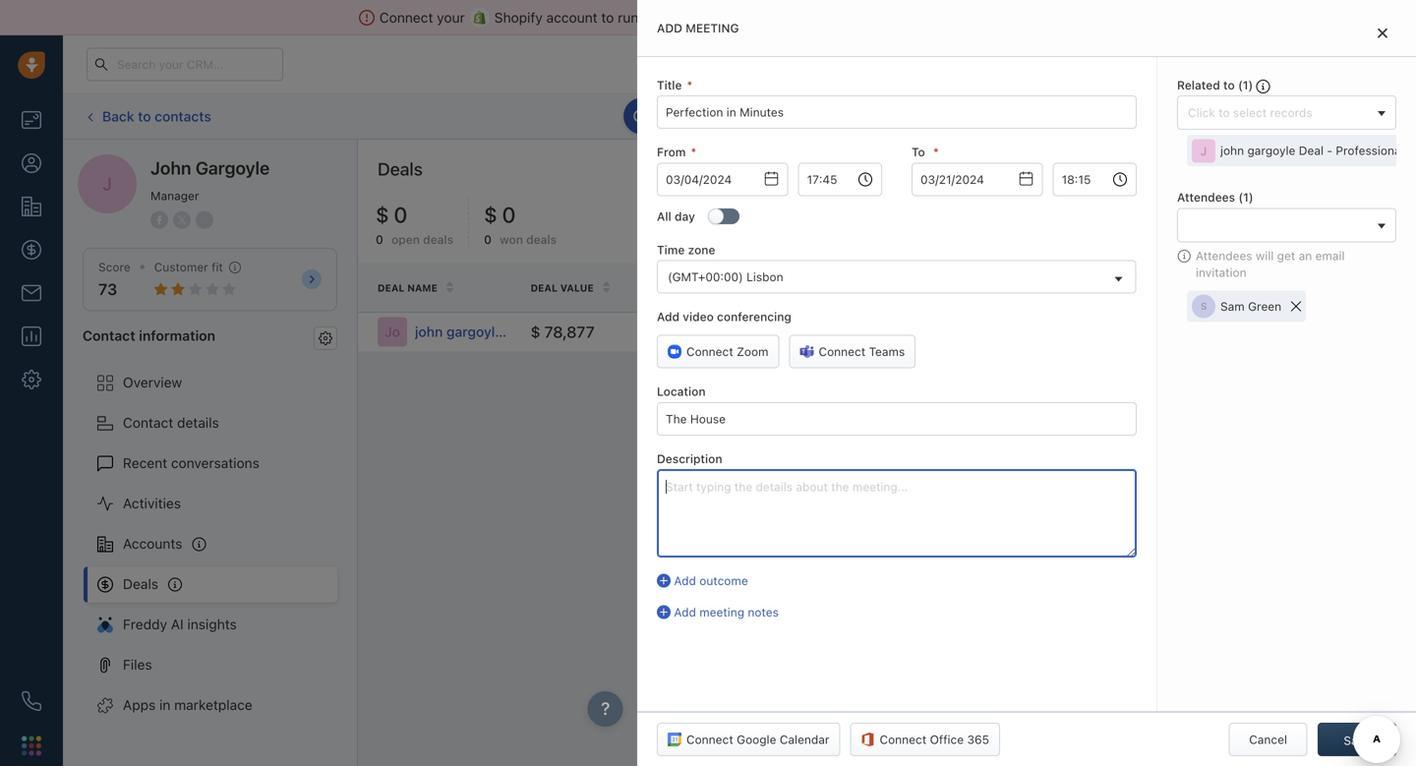 Task type: describe. For each thing, give the bounding box(es) containing it.
available.
[[703, 109, 755, 123]]

title
[[657, 78, 682, 92]]

overview
[[123, 374, 182, 391]]

-
[[1328, 144, 1333, 158]]

connect for connect teams
[[819, 345, 866, 359]]

account
[[547, 9, 598, 26]]

73 button
[[98, 280, 117, 299]]

connect teams
[[819, 345, 906, 359]]

updates available. click to refresh. link
[[624, 98, 856, 134]]

deals for $ 0 0 open deals
[[423, 233, 454, 247]]

deals for $ 0 0 won deals
[[527, 233, 557, 247]]

time
[[657, 243, 685, 257]]

connect teams button
[[790, 335, 916, 369]]

expected
[[1020, 282, 1074, 294]]

1 vertical spatial add deal button
[[1308, 159, 1397, 193]]

2 vertical spatial 1
[[1244, 191, 1250, 204]]

add video conferencing
[[657, 310, 792, 324]]

zone
[[688, 243, 716, 257]]

office
[[930, 733, 964, 747]]

sam
[[1221, 300, 1245, 313]]

0 up open
[[394, 202, 408, 227]]

stage
[[723, 282, 757, 294]]

phone image
[[22, 692, 41, 711]]

sales activities button up j
[[1078, 100, 1230, 133]]

1 ( from the top
[[1239, 78, 1244, 92]]

related contact
[[1182, 282, 1281, 293]]

shopify account to run your sales, marketing and support from the crm.
[[495, 9, 954, 26]]

add meeting
[[657, 21, 739, 35]]

information
[[139, 327, 216, 344]]

john gargoyle deal - professional se
[[1221, 144, 1417, 158]]

freddy ai insights
[[123, 617, 237, 633]]

connect google calendar
[[687, 733, 830, 747]]

updates
[[653, 109, 699, 123]]

contact
[[1231, 282, 1281, 293]]

explore plans link
[[1045, 52, 1143, 76]]

apps in marketplace
[[123, 697, 253, 713]]

video
[[683, 310, 714, 324]]

j
[[1201, 144, 1208, 158]]

john
[[151, 157, 191, 179]]

contact for contact details
[[123, 415, 173, 431]]

add down professional
[[1338, 169, 1360, 183]]

back to contacts
[[102, 108, 211, 124]]

connect for connect zoom
[[687, 345, 734, 359]]

to inside 'link'
[[789, 109, 800, 123]]

related for related to ( 1 )
[[1178, 78, 1221, 92]]

send email image
[[1233, 58, 1247, 71]]

to
[[912, 145, 926, 159]]

ai
[[171, 617, 184, 633]]

$ 0 0 open deals
[[376, 202, 454, 247]]

add right 'run'
[[657, 21, 683, 35]]

close
[[1076, 282, 1110, 294]]

recent
[[123, 455, 167, 471]]

1 link
[[1266, 48, 1300, 81]]

john
[[1221, 144, 1245, 158]]

1 horizontal spatial in
[[968, 58, 977, 70]]

an
[[1299, 249, 1313, 263]]

deal for deal name
[[378, 282, 405, 294]]

Search your CRM... text field
[[87, 48, 283, 81]]

1 inside 1 link
[[1287, 51, 1293, 63]]

phone element
[[12, 682, 51, 721]]

all day
[[657, 209, 696, 223]]

and
[[782, 9, 806, 26]]

notes
[[748, 606, 779, 620]]

add
[[902, 327, 923, 341]]

deal inside "dialog"
[[1300, 144, 1324, 158]]

manager
[[151, 189, 199, 203]]

time zone
[[657, 243, 716, 257]]

score
[[98, 260, 131, 274]]

will
[[1257, 249, 1275, 263]]

connect your
[[380, 9, 465, 26]]

attendees will get an email invitation
[[1197, 249, 1346, 279]]

location
[[657, 385, 706, 399]]

discovery
[[694, 325, 749, 339]]

details
[[177, 415, 219, 431]]

fit
[[212, 260, 223, 274]]

connect office 365 button
[[851, 723, 1001, 757]]

dialog containing add meeting
[[638, 0, 1417, 767]]

$ for $ 0 0 won deals
[[484, 202, 498, 227]]

conversations
[[171, 455, 260, 471]]

$ 0 0 won deals
[[484, 202, 557, 247]]

cancel
[[1250, 733, 1288, 747]]

contact for contact information
[[83, 327, 135, 344]]

related for related contact
[[1182, 282, 1228, 293]]

description
[[657, 452, 723, 466]]

expected close date
[[1020, 282, 1140, 294]]

connect zoom
[[687, 345, 769, 359]]

products
[[857, 282, 914, 293]]

your trial ends in 21 days
[[890, 58, 1019, 70]]

1 vertical spatial add deal
[[1338, 169, 1386, 183]]

attendees ( 1 )
[[1178, 191, 1254, 204]]

0 left the won
[[484, 233, 492, 247]]

crm.
[[920, 9, 954, 26]]

to left 'run'
[[602, 9, 614, 26]]

1 horizontal spatial deal
[[1363, 169, 1386, 183]]

add meeting notes link
[[657, 604, 1138, 621]]

1 ) from the top
[[1249, 78, 1254, 92]]

email
[[1316, 249, 1346, 263]]

invitation
[[1197, 266, 1247, 279]]

1 vertical spatial 1
[[1244, 78, 1249, 92]]

activities
[[1141, 110, 1191, 123]]

to for related to ( 1 )
[[1224, 78, 1236, 92]]

2 ) from the top
[[1250, 191, 1254, 204]]

score 73
[[98, 260, 131, 299]]

conferencing
[[717, 310, 792, 324]]

freddy
[[123, 617, 167, 633]]

insights
[[187, 617, 237, 633]]

$ for $ 0 0 open deals
[[376, 202, 389, 227]]

365
[[968, 733, 990, 747]]

connect google calendar button
[[657, 723, 841, 757]]

meeting for add meeting notes
[[700, 606, 745, 620]]

add outcome link
[[657, 573, 1138, 590]]

sales,
[[674, 9, 711, 26]]

marketing
[[715, 9, 778, 26]]

gargoyle
[[1248, 144, 1296, 158]]

connect zoom button
[[657, 335, 780, 369]]



Task type: locate. For each thing, give the bounding box(es) containing it.
) down gargoyle
[[1250, 191, 1254, 204]]

mng settings image
[[319, 331, 333, 345]]

1 horizontal spatial deals
[[378, 158, 423, 180]]

0 vertical spatial deals
[[378, 158, 423, 180]]

deals up '$ 0 0 open deals'
[[378, 158, 423, 180]]

0 vertical spatial )
[[1249, 78, 1254, 92]]

support
[[809, 9, 859, 26]]

attendees inside attendees will get an email invitation
[[1197, 249, 1253, 263]]

marketplace
[[174, 697, 253, 713]]

email
[[678, 110, 708, 123]]

( down send email image
[[1239, 78, 1244, 92]]

1 deals from the left
[[423, 233, 454, 247]]

deal
[[1285, 110, 1309, 123], [1363, 169, 1386, 183]]

add deal button down professional
[[1308, 159, 1397, 193]]

2 horizontal spatial $
[[531, 323, 541, 341]]

sales activities button down plans
[[1078, 100, 1220, 133]]

dialog
[[638, 0, 1417, 767]]

attendees for attendees ( 1 )
[[1178, 191, 1236, 204]]

plans
[[1102, 57, 1133, 71]]

0 horizontal spatial your
[[437, 9, 465, 26]]

(gmt+00:00)
[[668, 270, 744, 284]]

0 horizontal spatial $
[[376, 202, 389, 227]]

add deal
[[1260, 110, 1309, 123], [1338, 169, 1386, 183]]

from
[[657, 145, 686, 159]]

$ up deal name
[[376, 202, 389, 227]]

attendees up invitation in the top of the page
[[1197, 249, 1253, 263]]

0 vertical spatial in
[[968, 58, 977, 70]]

add left video at the top
[[657, 310, 680, 324]]

1 vertical spatial meeting
[[700, 606, 745, 620]]

to right back
[[138, 108, 151, 124]]

1
[[1287, 51, 1293, 63], [1244, 78, 1249, 92], [1244, 191, 1250, 204]]

1 vertical spatial related
[[1182, 282, 1228, 293]]

1 horizontal spatial deals
[[527, 233, 557, 247]]

sam green
[[1221, 300, 1282, 313]]

0 vertical spatial (
[[1239, 78, 1244, 92]]

sales activities button
[[1078, 100, 1230, 133], [1078, 100, 1220, 133]]

2 your from the left
[[643, 9, 671, 26]]

related up activities
[[1178, 78, 1221, 92]]

0 left open
[[376, 233, 384, 247]]

0 horizontal spatial deals
[[123, 576, 158, 592]]

deal for deal value
[[531, 282, 558, 294]]

0 vertical spatial click
[[758, 109, 785, 123]]

0 horizontal spatial in
[[159, 697, 171, 713]]

explore plans
[[1056, 57, 1133, 71]]

Location text field
[[657, 402, 1138, 436]]

deals right the won
[[527, 233, 557, 247]]

connect for connect your
[[380, 9, 433, 26]]

0 horizontal spatial add deal
[[1260, 110, 1309, 123]]

0 vertical spatial deal
[[1285, 110, 1309, 123]]

add up gargoyle
[[1260, 110, 1282, 123]]

add deal button up gargoyle
[[1230, 100, 1319, 133]]

attendees down j
[[1178, 191, 1236, 204]]

deal down professional
[[1363, 169, 1386, 183]]

name
[[407, 282, 438, 294]]

0 vertical spatial meeting
[[686, 21, 739, 35]]

attendees for attendees will get an email invitation
[[1197, 249, 1253, 263]]

apps
[[123, 697, 156, 713]]

deal up video at the top
[[694, 282, 721, 294]]

outcome
[[700, 574, 749, 588]]

73
[[98, 280, 117, 299]]

click inside 'link'
[[758, 109, 785, 123]]

0 vertical spatial 1
[[1287, 51, 1293, 63]]

to up teams
[[887, 327, 899, 341]]

call button
[[728, 100, 788, 133]]

call
[[758, 110, 779, 123]]

$ inside "$ 0 0 won deals"
[[484, 202, 498, 227]]

-- text field
[[912, 163, 1044, 196]]

save button
[[1319, 723, 1397, 757]]

0 up the won
[[502, 202, 516, 227]]

connect
[[380, 9, 433, 26], [687, 345, 734, 359], [819, 345, 866, 359], [687, 733, 734, 747], [880, 733, 927, 747]]

1 right send email image
[[1287, 51, 1293, 63]]

your right 'run'
[[643, 9, 671, 26]]

add deal down professional
[[1338, 169, 1386, 183]]

customer fit
[[154, 260, 223, 274]]

to inside "dialog"
[[1224, 78, 1236, 92]]

deal left -
[[1300, 144, 1324, 158]]

trial
[[917, 58, 936, 70]]

deal value
[[531, 282, 594, 294]]

2 deals from the left
[[527, 233, 557, 247]]

Click to select records search field
[[1184, 102, 1372, 123]]

activities
[[123, 496, 181, 512]]

$ inside '$ 0 0 open deals'
[[376, 202, 389, 227]]

professional
[[1337, 144, 1405, 158]]

$ for $ 78,877
[[531, 323, 541, 341]]

1 down the john
[[1244, 191, 1250, 204]]

all
[[657, 209, 672, 223]]

gargoyle
[[196, 157, 270, 179]]

deal name
[[378, 282, 438, 294]]

1 vertical spatial (
[[1239, 191, 1244, 204]]

deals inside "$ 0 0 won deals"
[[527, 233, 557, 247]]

-- text field
[[657, 163, 789, 196]]

tab panel containing add meeting
[[638, 0, 1417, 767]]

run
[[618, 9, 639, 26]]

deal left value
[[531, 282, 558, 294]]

add left outcome
[[674, 574, 697, 588]]

1 vertical spatial attendees
[[1197, 249, 1253, 263]]

deal left name
[[378, 282, 405, 294]]

lisbon
[[747, 270, 784, 284]]

1 vertical spatial click
[[857, 327, 884, 341]]

Title text field
[[657, 96, 1138, 129]]

to down send email image
[[1224, 78, 1236, 92]]

click
[[758, 109, 785, 123], [857, 327, 884, 341]]

shopify
[[495, 9, 543, 26]]

connect for connect office 365
[[880, 733, 927, 747]]

se
[[1408, 144, 1417, 158]]

date
[[1113, 282, 1140, 294]]

1 vertical spatial )
[[1250, 191, 1254, 204]]

0 vertical spatial attendees
[[1178, 191, 1236, 204]]

deals up freddy
[[123, 576, 158, 592]]

1 vertical spatial contact
[[123, 415, 173, 431]]

connect inside "button"
[[687, 733, 734, 747]]

1 horizontal spatial your
[[643, 9, 671, 26]]

to for back to contacts
[[138, 108, 151, 124]]

add inside add meeting notes link
[[674, 606, 697, 620]]

ends
[[940, 58, 965, 70]]

contact up recent
[[123, 415, 173, 431]]

customer
[[154, 260, 208, 274]]

get
[[1278, 249, 1296, 263]]

call link
[[728, 100, 788, 133]]

78,877
[[545, 323, 595, 341]]

accounts
[[123, 536, 182, 552]]

deal stage
[[694, 282, 757, 294]]

contact
[[83, 327, 135, 344], [123, 415, 173, 431]]

your
[[890, 58, 914, 70]]

updates available. click to refresh.
[[653, 109, 846, 123]]

add outcome
[[674, 574, 749, 588]]

refresh.
[[803, 109, 846, 123]]

to for click to add
[[887, 327, 899, 341]]

freshworks switcher image
[[22, 736, 41, 756]]

1 horizontal spatial click
[[857, 327, 884, 341]]

click to add
[[857, 327, 923, 341]]

deal for deal stage
[[694, 282, 721, 294]]

1 horizontal spatial add deal
[[1338, 169, 1386, 183]]

21
[[980, 58, 992, 70]]

1 vertical spatial in
[[159, 697, 171, 713]]

your left shopify
[[437, 9, 465, 26]]

close image
[[1379, 28, 1388, 39]]

$ left 78,877
[[531, 323, 541, 341]]

contact down '73' "button"
[[83, 327, 135, 344]]

0 horizontal spatial deals
[[423, 233, 454, 247]]

john gargoyle
[[151, 157, 270, 179]]

) left 1 link on the right
[[1249, 78, 1254, 92]]

in left the 21
[[968, 58, 977, 70]]

1 your from the left
[[437, 9, 465, 26]]

add deal button
[[1230, 100, 1319, 133], [1308, 159, 1397, 193]]

Start typing the details about the meeting... text field
[[657, 469, 1138, 558]]

meeting for add meeting
[[686, 21, 739, 35]]

None text field
[[799, 163, 883, 196], [1053, 163, 1137, 196], [799, 163, 883, 196], [1053, 163, 1137, 196]]

related down invitation in the top of the page
[[1182, 282, 1228, 293]]

1 vertical spatial deals
[[123, 576, 158, 592]]

0 horizontal spatial click
[[758, 109, 785, 123]]

add deal up gargoyle
[[1260, 110, 1309, 123]]

contacts
[[155, 108, 211, 124]]

related
[[1178, 78, 1221, 92], [1182, 282, 1228, 293]]

deals right open
[[423, 233, 454, 247]]

0 horizontal spatial deal
[[1285, 110, 1309, 123]]

the
[[896, 9, 916, 26]]

connect inside button
[[880, 733, 927, 747]]

$
[[376, 202, 389, 227], [484, 202, 498, 227], [531, 323, 541, 341]]

sales
[[1108, 110, 1138, 123]]

0 vertical spatial contact
[[83, 327, 135, 344]]

meeting
[[686, 21, 739, 35], [700, 606, 745, 620]]

0 vertical spatial related
[[1178, 78, 1221, 92]]

2 ( from the top
[[1239, 191, 1244, 204]]

files
[[123, 657, 152, 673]]

in right apps
[[159, 697, 171, 713]]

0 vertical spatial add deal
[[1260, 110, 1309, 123]]

related inside "dialog"
[[1178, 78, 1221, 92]]

( down the john
[[1239, 191, 1244, 204]]

related to ( 1 )
[[1178, 78, 1257, 92]]

deal up john gargoyle deal - professional se
[[1285, 110, 1309, 123]]

teams
[[869, 345, 906, 359]]

1 vertical spatial deal
[[1363, 169, 1386, 183]]

add inside add outcome link
[[674, 574, 697, 588]]

$ right '$ 0 0 open deals'
[[484, 202, 498, 227]]

tab panel
[[638, 0, 1417, 767]]

email button
[[648, 100, 718, 133]]

zoom
[[737, 345, 769, 359]]

1 horizontal spatial $
[[484, 202, 498, 227]]

deals inside '$ 0 0 open deals'
[[423, 233, 454, 247]]

in
[[968, 58, 977, 70], [159, 697, 171, 713]]

0 vertical spatial add deal button
[[1230, 100, 1319, 133]]

1 down send email image
[[1244, 78, 1249, 92]]

connect for connect google calendar
[[687, 733, 734, 747]]

explore
[[1056, 57, 1099, 71]]

add down add outcome
[[674, 606, 697, 620]]

to right call
[[789, 109, 800, 123]]

save
[[1345, 734, 1371, 748]]



Task type: vqa. For each thing, say whether or not it's contained in the screenshot.
Work inside the ADD CONTACT "dialog"
no



